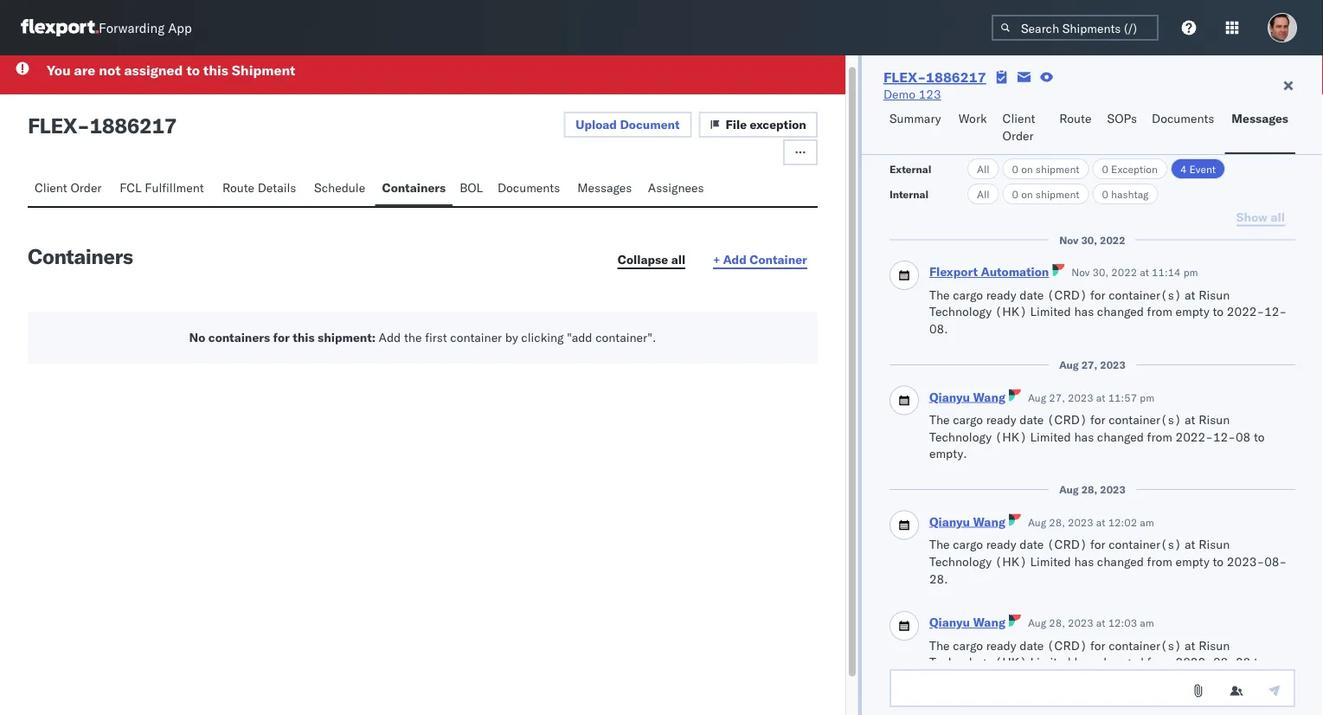 Task type: describe. For each thing, give the bounding box(es) containing it.
the cargo ready date (crd) for container(s)  at risun technology (hk) limited has changed from empty to 2023-08- 28.
[[930, 537, 1288, 586]]

0 vertical spatial client order
[[1003, 111, 1036, 143]]

aug for the cargo ready date (crd) for container(s)  at risun technology (hk) limited has changed from 2022-12-08 to empty.
[[1029, 391, 1047, 404]]

collapse all button
[[608, 247, 696, 273]]

exception
[[750, 116, 807, 132]]

aug up the aug 28, 2023 at 12:02 am
[[1060, 483, 1080, 496]]

container(s) for 2022-
[[1109, 287, 1182, 302]]

the
[[404, 329, 422, 345]]

has for empty.
[[1075, 429, 1095, 444]]

shipment:
[[318, 329, 376, 345]]

1 vertical spatial messages button
[[571, 172, 642, 206]]

to inside the cargo ready date (crd) for container(s)  at risun technology (hk) limited has changed from empty to 2022-12- 08.
[[1214, 304, 1225, 319]]

from for 28
[[1148, 655, 1173, 670]]

forwarding app
[[99, 19, 192, 36]]

empty for 2023-
[[1176, 554, 1210, 569]]

document
[[620, 116, 680, 132]]

fcl fulfillment
[[120, 180, 204, 195]]

to inside the cargo ready date (crd) for container(s)  at risun technology (hk) limited has changed from empty to 2023-08- 28.
[[1214, 554, 1225, 569]]

1 vertical spatial order
[[70, 180, 102, 195]]

limited for empty.
[[1031, 429, 1072, 444]]

messages for top messages "button"
[[1232, 111, 1289, 126]]

aug for the cargo ready date (crd) for container(s)  at risun technology (hk) limited has changed from empty to 2023-08- 28.
[[1029, 516, 1047, 529]]

aug 28, 2023 at 12:02 am
[[1029, 516, 1155, 529]]

0 vertical spatial 28,
[[1082, 483, 1098, 496]]

08- inside the cargo ready date (crd) for container(s)  at risun technology (hk) limited has changed from empty to 2023-08- 28.
[[1265, 554, 1288, 569]]

containers button
[[375, 172, 453, 206]]

-
[[77, 112, 90, 138]]

0 horizontal spatial documents button
[[491, 172, 571, 206]]

clicking
[[522, 329, 564, 345]]

container".
[[596, 329, 657, 345]]

technology for 28.
[[930, 554, 992, 569]]

pm for 2022-
[[1141, 391, 1155, 404]]

work
[[959, 111, 988, 126]]

limited for 08.
[[1031, 304, 1072, 319]]

0 horizontal spatial client order button
[[28, 172, 113, 206]]

at inside the cargo ready date (crd) for container(s)  at risun technology (hk) limited has changed from empty to 2023-08- 28.
[[1185, 537, 1196, 552]]

all for internal
[[978, 187, 990, 200]]

qianyu for the cargo ready date (crd) for container(s)  at risun technology (hk) limited has changed from 2022-12-08 to empty.
[[930, 389, 971, 404]]

28.
[[930, 571, 949, 586]]

1 horizontal spatial documents button
[[1146, 103, 1226, 154]]

you
[[47, 61, 71, 78]]

sops button
[[1101, 103, 1146, 154]]

has for 08.
[[1075, 304, 1095, 319]]

internal
[[890, 187, 929, 200]]

1 vertical spatial client order
[[35, 180, 102, 195]]

on for 0 exception
[[1022, 162, 1034, 175]]

forwarding app link
[[21, 19, 192, 36]]

bol button
[[453, 172, 491, 206]]

work button
[[952, 103, 996, 154]]

route for route
[[1060, 111, 1092, 126]]

12:03
[[1109, 616, 1138, 629]]

28, for empty
[[1050, 516, 1066, 529]]

0 on shipment for 0 hashtag
[[1013, 187, 1080, 200]]

order inside the client order
[[1003, 128, 1034, 143]]

technology for 08.
[[930, 304, 992, 319]]

2022- inside the cargo ready date (crd) for container(s)  at risun technology (hk) limited has changed from empty to 2022-12- 08.
[[1228, 304, 1265, 319]]

fcl
[[120, 180, 142, 195]]

+ add container
[[714, 252, 808, 267]]

file
[[726, 116, 747, 132]]

route details button
[[216, 172, 307, 206]]

aug 28, 2023
[[1060, 483, 1127, 496]]

11:57
[[1109, 391, 1138, 404]]

11:14
[[1153, 266, 1182, 279]]

aug 28, 2023 at 12:03 am
[[1029, 616, 1155, 629]]

cargo for 2023-
[[954, 638, 984, 653]]

summary
[[890, 111, 942, 126]]

nov 30, 2022 at 11:14 pm
[[1072, 266, 1199, 279]]

to inside the cargo ready date (crd) for container(s)  at risun technology (hk) limited has changed from 2022-12-08 to empty.
[[1255, 429, 1266, 444]]

file exception
[[726, 116, 807, 132]]

08.
[[930, 321, 949, 336]]

containers inside button
[[382, 180, 446, 195]]

you are not assigned to this shipment
[[47, 61, 296, 78]]

hashtag
[[1112, 187, 1149, 200]]

risun for 08
[[1199, 412, 1231, 427]]

1 horizontal spatial 2023-
[[1176, 655, 1214, 670]]

changed for 2022-
[[1098, 304, 1145, 319]]

am for empty
[[1141, 516, 1155, 529]]

flex-
[[884, 68, 927, 86]]

aug 27, 2023
[[1060, 358, 1127, 371]]

wang for 2023-
[[974, 615, 1006, 630]]

client for the left client order button
[[35, 180, 67, 195]]

0 on shipment for 0 exception
[[1013, 162, 1080, 175]]

event
[[1190, 162, 1217, 175]]

nov for nov 30, 2022
[[1060, 233, 1079, 246]]

risun for 2022-
[[1199, 287, 1231, 302]]

shipment for 0 hashtag
[[1036, 187, 1080, 200]]

28, for 2023-
[[1050, 616, 1066, 629]]

collapse all
[[618, 252, 686, 267]]

+
[[714, 252, 720, 267]]

date for 08.
[[1020, 287, 1045, 302]]

27, for aug 27, 2023 at 11:57 pm
[[1050, 391, 1066, 404]]

by
[[506, 329, 518, 345]]

cargo for empty.
[[954, 412, 984, 427]]

fulfillment
[[145, 180, 204, 195]]

date for 2023-
[[1020, 638, 1045, 653]]

4 event
[[1181, 162, 1217, 175]]

from for 2022-
[[1148, 304, 1173, 319]]

empty for 2022-
[[1176, 304, 1210, 319]]

the for the cargo ready date (crd) for container(s)  at risun technology (hk) limited has changed from 2023-08-28 to 2023-08-29.
[[930, 638, 950, 653]]

(crd) for 08.
[[1048, 287, 1088, 302]]

container
[[451, 329, 502, 345]]

+ add container button
[[703, 247, 818, 273]]

route details
[[222, 180, 296, 195]]

route for route details
[[222, 180, 255, 195]]

sops
[[1108, 111, 1138, 126]]

for for the cargo ready date (crd) for container(s)  at risun technology (hk) limited has changed from 2023-08-28 to 2023-08-29.
[[1091, 638, 1106, 653]]

0 horizontal spatial add
[[379, 329, 401, 345]]

the cargo ready date (crd) for container(s)  at risun technology (hk) limited has changed from empty to 2022-12- 08.
[[930, 287, 1288, 336]]

all for external
[[978, 162, 990, 175]]

app
[[168, 19, 192, 36]]

0 vertical spatial client order button
[[996, 103, 1053, 154]]

are
[[74, 61, 95, 78]]

4
[[1181, 162, 1187, 175]]

cargo for 08.
[[954, 287, 984, 302]]

upload document
[[576, 116, 680, 132]]

all
[[672, 252, 686, 267]]

2023 for 2023-
[[1069, 616, 1094, 629]]

0 vertical spatial 1886217
[[927, 68, 987, 86]]

at inside the cargo ready date (crd) for container(s)  at risun technology (hk) limited has changed from empty to 2022-12- 08.
[[1185, 287, 1196, 302]]

qianyu wang for the cargo ready date (crd) for container(s)  at risun technology (hk) limited has changed from empty to 2023-08- 28.
[[930, 514, 1006, 529]]

shipment for 0 exception
[[1036, 162, 1080, 175]]

0 horizontal spatial 08-
[[967, 672, 990, 687]]

the cargo ready date (crd) for container(s)  at risun technology (hk) limited has changed from 2022-12-08 to empty.
[[930, 412, 1266, 461]]

for for the cargo ready date (crd) for container(s)  at risun technology (hk) limited has changed from 2022-12-08 to empty.
[[1091, 412, 1106, 427]]

ready for empty.
[[987, 412, 1017, 427]]

for for the cargo ready date (crd) for container(s)  at risun technology (hk) limited has changed from empty to 2023-08- 28.
[[1091, 537, 1106, 552]]

"add
[[567, 329, 593, 345]]

shipment
[[232, 61, 296, 78]]

limited for 28.
[[1031, 554, 1072, 569]]

demo 123 link
[[884, 86, 942, 103]]

qianyu wang button for the cargo ready date (crd) for container(s)  at risun technology (hk) limited has changed from empty to 2023-08- 28.
[[930, 514, 1006, 529]]

from for 08
[[1148, 429, 1173, 444]]

0 horizontal spatial documents
[[498, 180, 560, 195]]

Search Shipments (/) text field
[[992, 15, 1159, 41]]

empty.
[[930, 446, 968, 461]]

0 exception
[[1103, 162, 1159, 175]]

(hk) for empty.
[[996, 429, 1028, 444]]

the cargo ready date (crd) for container(s)  at risun technology (hk) limited has changed from 2023-08-28 to 2023-08-29.
[[930, 638, 1266, 687]]

flexport automation button
[[930, 264, 1050, 279]]



Task type: locate. For each thing, give the bounding box(es) containing it.
at inside the cargo ready date (crd) for container(s)  at risun technology (hk) limited has changed from 2023-08-28 to 2023-08-29.
[[1185, 638, 1196, 653]]

container(s) down 12:03
[[1109, 638, 1182, 653]]

0 vertical spatial all button
[[968, 158, 1000, 179]]

containers
[[208, 329, 270, 345]]

0 on shipment down route 'button'
[[1013, 162, 1080, 175]]

(crd) for 2023-
[[1048, 638, 1088, 653]]

1 date from the top
[[1020, 287, 1045, 302]]

(crd) down aug 27, 2023 at 11:57 pm
[[1048, 412, 1088, 427]]

2022 for nov 30, 2022
[[1101, 233, 1126, 246]]

risun for 28
[[1199, 638, 1231, 653]]

container(s) down nov 30, 2022 at 11:14 pm
[[1109, 287, 1182, 302]]

1 vertical spatial 2022-
[[1176, 429, 1214, 444]]

1886217
[[927, 68, 987, 86], [90, 112, 177, 138]]

(crd) down the aug 28, 2023 at 12:02 am
[[1048, 537, 1088, 552]]

27, for aug 27, 2023
[[1082, 358, 1098, 371]]

from down 11:14
[[1148, 304, 1173, 319]]

ready for 2023-
[[987, 638, 1017, 653]]

to inside the cargo ready date (crd) for container(s)  at risun technology (hk) limited has changed from 2023-08-28 to 2023-08-29.
[[1255, 655, 1266, 670]]

qianyu for the cargo ready date (crd) for container(s)  at risun technology (hk) limited has changed from empty to 2023-08- 28.
[[930, 514, 971, 529]]

2 on from the top
[[1022, 187, 1034, 200]]

qianyu for the cargo ready date (crd) for container(s)  at risun technology (hk) limited has changed from 2023-08-28 to 2023-08-29.
[[930, 615, 971, 630]]

from
[[1148, 304, 1173, 319], [1148, 429, 1173, 444], [1148, 554, 1173, 569], [1148, 655, 1173, 670]]

1 horizontal spatial route
[[1060, 111, 1092, 126]]

1 on from the top
[[1022, 162, 1034, 175]]

2022-
[[1228, 304, 1265, 319], [1176, 429, 1214, 444]]

risun inside the cargo ready date (crd) for container(s)  at risun technology (hk) limited has changed from empty to 2022-12- 08.
[[1199, 287, 1231, 302]]

12- inside the cargo ready date (crd) for container(s)  at risun technology (hk) limited has changed from empty to 2022-12- 08.
[[1265, 304, 1288, 319]]

container
[[750, 252, 808, 267]]

0 vertical spatial shipment
[[1036, 162, 1080, 175]]

2 vertical spatial wang
[[974, 615, 1006, 630]]

0 vertical spatial 08-
[[1265, 554, 1288, 569]]

(hk) for 08.
[[996, 304, 1028, 319]]

123
[[919, 87, 942, 102]]

4 date from the top
[[1020, 638, 1045, 653]]

28,
[[1082, 483, 1098, 496], [1050, 516, 1066, 529], [1050, 616, 1066, 629]]

for inside the cargo ready date (crd) for container(s)  at risun technology (hk) limited has changed from empty to 2023-08- 28.
[[1091, 537, 1106, 552]]

route button
[[1053, 103, 1101, 154]]

3 cargo from the top
[[954, 537, 984, 552]]

0 vertical spatial am
[[1141, 516, 1155, 529]]

cargo inside the cargo ready date (crd) for container(s)  at risun technology (hk) limited has changed from 2022-12-08 to empty.
[[954, 412, 984, 427]]

1 the from the top
[[930, 287, 950, 302]]

ready inside the cargo ready date (crd) for container(s)  at risun technology (hk) limited has changed from empty to 2023-08- 28.
[[987, 537, 1017, 552]]

has up the "aug 27, 2023" on the right bottom of the page
[[1075, 304, 1095, 319]]

0 vertical spatial client
[[1003, 111, 1036, 126]]

0 on shipment up nov 30, 2022
[[1013, 187, 1080, 200]]

2 date from the top
[[1020, 412, 1045, 427]]

summary button
[[883, 103, 952, 154]]

2 ready from the top
[[987, 412, 1017, 427]]

2 shipment from the top
[[1036, 187, 1080, 200]]

1 vertical spatial 08-
[[1214, 655, 1236, 670]]

1 empty from the top
[[1176, 304, 1210, 319]]

changed inside the cargo ready date (crd) for container(s)  at risun technology (hk) limited has changed from empty to 2022-12- 08.
[[1098, 304, 1145, 319]]

qianyu up 28.
[[930, 514, 971, 529]]

risun for 2023-
[[1199, 537, 1231, 552]]

risun
[[1199, 287, 1231, 302], [1199, 412, 1231, 427], [1199, 537, 1231, 552], [1199, 638, 1231, 653]]

2 qianyu wang from the top
[[930, 514, 1006, 529]]

changed for 08
[[1098, 429, 1145, 444]]

for down aug 28, 2023 at 12:03 am
[[1091, 638, 1106, 653]]

2 empty from the top
[[1176, 554, 1210, 569]]

1 changed from the top
[[1098, 304, 1145, 319]]

technology inside the cargo ready date (crd) for container(s)  at risun technology (hk) limited has changed from 2023-08-28 to 2023-08-29.
[[930, 655, 992, 670]]

(crd) for empty.
[[1048, 412, 1088, 427]]

1 vertical spatial 12-
[[1214, 429, 1236, 444]]

containers down the fcl
[[28, 243, 133, 269]]

1 vertical spatial 1886217
[[90, 112, 177, 138]]

29.
[[990, 672, 1009, 687]]

1 qianyu from the top
[[930, 389, 971, 404]]

1 vertical spatial all button
[[968, 184, 1000, 204]]

qianyu up the empty.
[[930, 389, 971, 404]]

messages button
[[1226, 103, 1296, 154], [571, 172, 642, 206]]

shipment up nov 30, 2022
[[1036, 187, 1080, 200]]

4 changed from the top
[[1098, 655, 1145, 670]]

3 qianyu wang from the top
[[930, 615, 1006, 630]]

(crd) inside the cargo ready date (crd) for container(s)  at risun technology (hk) limited has changed from 2022-12-08 to empty.
[[1048, 412, 1088, 427]]

1 vertical spatial 2023-
[[1176, 655, 1214, 670]]

0 vertical spatial documents button
[[1146, 103, 1226, 154]]

1 vertical spatial 0 on shipment
[[1013, 187, 1080, 200]]

date
[[1020, 287, 1045, 302], [1020, 412, 1045, 427], [1020, 537, 1045, 552], [1020, 638, 1045, 653]]

limited inside the cargo ready date (crd) for container(s)  at risun technology (hk) limited has changed from empty to 2022-12- 08.
[[1031, 304, 1072, 319]]

date inside the cargo ready date (crd) for container(s)  at risun technology (hk) limited has changed from empty to 2022-12- 08.
[[1020, 287, 1045, 302]]

for down the aug 28, 2023 at 12:02 am
[[1091, 537, 1106, 552]]

container(s) down the 11:57
[[1109, 412, 1182, 427]]

on
[[1022, 162, 1034, 175], [1022, 187, 1034, 200]]

1 vertical spatial route
[[222, 180, 255, 195]]

qianyu wang button for the cargo ready date (crd) for container(s)  at risun technology (hk) limited has changed from 2022-12-08 to empty.
[[930, 389, 1006, 404]]

1 vertical spatial on
[[1022, 187, 1034, 200]]

2 horizontal spatial 2023-
[[1228, 554, 1265, 569]]

2 horizontal spatial 08-
[[1265, 554, 1288, 569]]

4 risun from the top
[[1199, 638, 1231, 653]]

the up 28.
[[930, 537, 950, 552]]

2 container(s) from the top
[[1109, 412, 1182, 427]]

flex
[[28, 112, 77, 138]]

risun inside the cargo ready date (crd) for container(s)  at risun technology (hk) limited has changed from 2023-08-28 to 2023-08-29.
[[1199, 638, 1231, 653]]

cargo inside the cargo ready date (crd) for container(s)  at risun technology (hk) limited has changed from empty to 2023-08- 28.
[[954, 537, 984, 552]]

aug
[[1060, 358, 1080, 371], [1029, 391, 1047, 404], [1060, 483, 1080, 496], [1029, 516, 1047, 529], [1029, 616, 1047, 629]]

documents button right bol
[[491, 172, 571, 206]]

wang for 28.
[[974, 514, 1006, 529]]

risun inside the cargo ready date (crd) for container(s)  at risun technology (hk) limited has changed from empty to 2023-08- 28.
[[1199, 537, 1231, 552]]

wang for empty.
[[974, 389, 1006, 404]]

add right +
[[723, 252, 747, 267]]

2 vertical spatial qianyu wang button
[[930, 615, 1006, 630]]

empty inside the cargo ready date (crd) for container(s)  at risun technology (hk) limited has changed from empty to 2023-08- 28.
[[1176, 554, 1210, 569]]

the down flexport
[[930, 287, 950, 302]]

2023 up the 11:57
[[1101, 358, 1127, 371]]

date for empty.
[[1020, 412, 1045, 427]]

0 horizontal spatial 2022-
[[1176, 429, 1214, 444]]

am for 2023-
[[1141, 616, 1155, 629]]

30, for nov 30, 2022 at 11:14 pm
[[1093, 266, 1109, 279]]

2022- inside the cargo ready date (crd) for container(s)  at risun technology (hk) limited has changed from 2022-12-08 to empty.
[[1176, 429, 1214, 444]]

3 the from the top
[[930, 537, 950, 552]]

1 0 on shipment from the top
[[1013, 162, 1080, 175]]

2 vertical spatial qianyu wang
[[930, 615, 1006, 630]]

0 vertical spatial this
[[203, 61, 229, 78]]

3 has from the top
[[1075, 554, 1095, 569]]

ready for 28.
[[987, 537, 1017, 552]]

limited down the aug 28, 2023 at 12:02 am
[[1031, 554, 1072, 569]]

12:02
[[1109, 516, 1138, 529]]

3 date from the top
[[1020, 537, 1045, 552]]

2 vertical spatial 2023-
[[930, 672, 967, 687]]

the up the empty.
[[930, 412, 950, 427]]

0 vertical spatial 2022-
[[1228, 304, 1265, 319]]

4 has from the top
[[1075, 655, 1095, 670]]

3 qianyu wang button from the top
[[930, 615, 1006, 630]]

changed for 28
[[1098, 655, 1145, 670]]

27, up aug 27, 2023 at 11:57 pm
[[1082, 358, 1098, 371]]

schedule
[[314, 180, 366, 195]]

technology up 29. on the right of the page
[[930, 655, 992, 670]]

client order left the fcl
[[35, 180, 102, 195]]

client for the topmost client order button
[[1003, 111, 1036, 126]]

limited inside the cargo ready date (crd) for container(s)  at risun technology (hk) limited has changed from empty to 2023-08- 28.
[[1031, 554, 1072, 569]]

technology for empty.
[[930, 429, 992, 444]]

this left shipment
[[203, 61, 229, 78]]

1 vertical spatial pm
[[1141, 391, 1155, 404]]

1 ready from the top
[[987, 287, 1017, 302]]

has
[[1075, 304, 1095, 319], [1075, 429, 1095, 444], [1075, 554, 1095, 569], [1075, 655, 1095, 670]]

2 changed from the top
[[1098, 429, 1145, 444]]

(crd) inside the cargo ready date (crd) for container(s)  at risun technology (hk) limited has changed from empty to 2023-08- 28.
[[1048, 537, 1088, 552]]

1 horizontal spatial this
[[293, 329, 315, 345]]

1 vertical spatial shipment
[[1036, 187, 1080, 200]]

changed
[[1098, 304, 1145, 319], [1098, 429, 1145, 444], [1098, 554, 1145, 569], [1098, 655, 1145, 670]]

container(s) for 28
[[1109, 638, 1182, 653]]

1 horizontal spatial client order button
[[996, 103, 1053, 154]]

4 limited from the top
[[1031, 655, 1072, 670]]

fcl fulfillment button
[[113, 172, 216, 206]]

demo
[[884, 87, 916, 102]]

at inside the cargo ready date (crd) for container(s)  at risun technology (hk) limited has changed from 2022-12-08 to empty.
[[1185, 412, 1196, 427]]

has inside the cargo ready date (crd) for container(s)  at risun technology (hk) limited has changed from 2023-08-28 to 2023-08-29.
[[1075, 655, 1095, 670]]

changed down the 11:57
[[1098, 429, 1145, 444]]

1 (crd) from the top
[[1048, 287, 1088, 302]]

1 horizontal spatial client
[[1003, 111, 1036, 126]]

limited inside the cargo ready date (crd) for container(s)  at risun technology (hk) limited has changed from 2022-12-08 to empty.
[[1031, 429, 1072, 444]]

ready inside the cargo ready date (crd) for container(s)  at risun technology (hk) limited has changed from empty to 2022-12- 08.
[[987, 287, 1017, 302]]

2 all from the top
[[978, 187, 990, 200]]

messages for messages "button" to the bottom
[[578, 180, 632, 195]]

27,
[[1082, 358, 1098, 371], [1050, 391, 1066, 404]]

for
[[1091, 287, 1106, 302], [273, 329, 290, 345], [1091, 412, 1106, 427], [1091, 537, 1106, 552], [1091, 638, 1106, 653]]

documents right bol button
[[498, 180, 560, 195]]

qianyu down 28.
[[930, 615, 971, 630]]

risun inside the cargo ready date (crd) for container(s)  at risun technology (hk) limited has changed from 2022-12-08 to empty.
[[1199, 412, 1231, 427]]

1 container(s) from the top
[[1109, 287, 1182, 302]]

4 technology from the top
[[930, 655, 992, 670]]

0 vertical spatial on
[[1022, 162, 1034, 175]]

1 vertical spatial am
[[1141, 616, 1155, 629]]

3 wang from the top
[[974, 615, 1006, 630]]

no containers for this shipment: add the first container by clicking "add container".
[[189, 329, 657, 345]]

containers left bol
[[382, 180, 446, 195]]

4 container(s) from the top
[[1109, 638, 1182, 653]]

date inside the cargo ready date (crd) for container(s)  at risun technology (hk) limited has changed from 2022-12-08 to empty.
[[1020, 412, 1045, 427]]

1 vertical spatial wang
[[974, 514, 1006, 529]]

1 horizontal spatial containers
[[382, 180, 446, 195]]

date inside the cargo ready date (crd) for container(s)  at risun technology (hk) limited has changed from 2023-08-28 to 2023-08-29.
[[1020, 638, 1045, 653]]

from inside the cargo ready date (crd) for container(s)  at risun technology (hk) limited has changed from 2022-12-08 to empty.
[[1148, 429, 1173, 444]]

28, up the cargo ready date (crd) for container(s)  at risun technology (hk) limited has changed from 2023-08-28 to 2023-08-29. on the bottom right
[[1050, 616, 1066, 629]]

2022 left 11:14
[[1112, 266, 1138, 279]]

2023 left 12:03
[[1069, 616, 1094, 629]]

28
[[1236, 655, 1252, 670]]

from for 2023-
[[1148, 554, 1173, 569]]

client order button left the fcl
[[28, 172, 113, 206]]

technology inside the cargo ready date (crd) for container(s)  at risun technology (hk) limited has changed from empty to 2022-12- 08.
[[930, 304, 992, 319]]

has inside the cargo ready date (crd) for container(s)  at risun technology (hk) limited has changed from empty to 2022-12- 08.
[[1075, 304, 1095, 319]]

4 the from the top
[[930, 638, 950, 653]]

limited inside the cargo ready date (crd) for container(s)  at risun technology (hk) limited has changed from 2023-08-28 to 2023-08-29.
[[1031, 655, 1072, 670]]

0 horizontal spatial 12-
[[1214, 429, 1236, 444]]

add inside button
[[723, 252, 747, 267]]

1 (hk) from the top
[[996, 304, 1028, 319]]

aug up aug 27, 2023 at 11:57 pm
[[1060, 358, 1080, 371]]

0 horizontal spatial route
[[222, 180, 255, 195]]

2 wang from the top
[[974, 514, 1006, 529]]

from down aug 27, 2023 at 11:57 pm
[[1148, 429, 1173, 444]]

(crd) inside the cargo ready date (crd) for container(s)  at risun technology (hk) limited has changed from empty to 2022-12- 08.
[[1048, 287, 1088, 302]]

container(s) inside the cargo ready date (crd) for container(s)  at risun technology (hk) limited has changed from empty to 2023-08- 28.
[[1109, 537, 1182, 552]]

1 vertical spatial this
[[293, 329, 315, 345]]

qianyu wang button for the cargo ready date (crd) for container(s)  at risun technology (hk) limited has changed from 2023-08-28 to 2023-08-29.
[[930, 615, 1006, 630]]

automation
[[982, 264, 1050, 279]]

limited down aug 27, 2023 at 11:57 pm
[[1031, 429, 1072, 444]]

1 horizontal spatial messages button
[[1226, 103, 1296, 154]]

28, down aug 28, 2023
[[1050, 516, 1066, 529]]

client order button
[[996, 103, 1053, 154], [28, 172, 113, 206]]

qianyu wang up the empty.
[[930, 389, 1006, 404]]

1 wang from the top
[[974, 389, 1006, 404]]

1 horizontal spatial pm
[[1184, 266, 1199, 279]]

add left the
[[379, 329, 401, 345]]

4 (crd) from the top
[[1048, 638, 1088, 653]]

client order button right work
[[996, 103, 1053, 154]]

27, down the "aug 27, 2023" on the right bottom of the page
[[1050, 391, 1066, 404]]

aug up the cargo ready date (crd) for container(s)  at risun technology (hk) limited has changed from 2022-12-08 to empty. in the right of the page
[[1029, 391, 1047, 404]]

changed down 12:02
[[1098, 554, 1145, 569]]

4 (hk) from the top
[[996, 655, 1028, 670]]

the inside the cargo ready date (crd) for container(s)  at risun technology (hk) limited has changed from 2022-12-08 to empty.
[[930, 412, 950, 427]]

1 qianyu wang button from the top
[[930, 389, 1006, 404]]

aug up the cargo ready date (crd) for container(s)  at risun technology (hk) limited has changed from empty to 2023-08- 28.
[[1029, 516, 1047, 529]]

1 shipment from the top
[[1036, 162, 1080, 175]]

None text field
[[890, 669, 1296, 707]]

upload
[[576, 116, 617, 132]]

1 cargo from the top
[[954, 287, 984, 302]]

(crd) down aug 28, 2023 at 12:03 am
[[1048, 638, 1088, 653]]

2 from from the top
[[1148, 429, 1173, 444]]

for inside the cargo ready date (crd) for container(s)  at risun technology (hk) limited has changed from 2022-12-08 to empty.
[[1091, 412, 1106, 427]]

nov down nov 30, 2022
[[1072, 266, 1091, 279]]

0 horizontal spatial this
[[203, 61, 229, 78]]

route inside route details button
[[222, 180, 255, 195]]

1 technology from the top
[[930, 304, 992, 319]]

2 limited from the top
[[1031, 429, 1072, 444]]

2023
[[1101, 358, 1127, 371], [1069, 391, 1094, 404], [1101, 483, 1127, 496], [1069, 516, 1094, 529], [1069, 616, 1094, 629]]

30, for nov 30, 2022
[[1082, 233, 1098, 246]]

2 (crd) from the top
[[1048, 412, 1088, 427]]

changed inside the cargo ready date (crd) for container(s)  at risun technology (hk) limited has changed from empty to 2023-08- 28.
[[1098, 554, 1145, 569]]

3 container(s) from the top
[[1109, 537, 1182, 552]]

date down aug 27, 2023 at 11:57 pm
[[1020, 412, 1045, 427]]

for down aug 27, 2023 at 11:57 pm
[[1091, 412, 1106, 427]]

from inside the cargo ready date (crd) for container(s)  at risun technology (hk) limited has changed from empty to 2023-08- 28.
[[1148, 554, 1173, 569]]

30,
[[1082, 233, 1098, 246], [1093, 266, 1109, 279]]

ready
[[987, 287, 1017, 302], [987, 412, 1017, 427], [987, 537, 1017, 552], [987, 638, 1017, 653]]

aug for the cargo ready date (crd) for container(s)  at risun technology (hk) limited has changed from 2023-08-28 to 2023-08-29.
[[1029, 616, 1047, 629]]

has down the aug 28, 2023 at 12:02 am
[[1075, 554, 1095, 569]]

2 cargo from the top
[[954, 412, 984, 427]]

0 horizontal spatial 27,
[[1050, 391, 1066, 404]]

2023-
[[1228, 554, 1265, 569], [1176, 655, 1214, 670], [930, 672, 967, 687]]

0 vertical spatial 30,
[[1082, 233, 1098, 246]]

nov for nov 30, 2022 at 11:14 pm
[[1072, 266, 1091, 279]]

limited down aug 28, 2023 at 12:03 am
[[1031, 655, 1072, 670]]

0 horizontal spatial containers
[[28, 243, 133, 269]]

from inside the cargo ready date (crd) for container(s)  at risun technology (hk) limited has changed from 2023-08-28 to 2023-08-29.
[[1148, 655, 1173, 670]]

3 risun from the top
[[1199, 537, 1231, 552]]

assignees button
[[642, 172, 714, 206]]

1 vertical spatial messages
[[578, 180, 632, 195]]

changed inside the cargo ready date (crd) for container(s)  at risun technology (hk) limited has changed from 2022-12-08 to empty.
[[1098, 429, 1145, 444]]

qianyu wang button
[[930, 389, 1006, 404], [930, 514, 1006, 529], [930, 615, 1006, 630]]

am right 12:03
[[1141, 616, 1155, 629]]

order
[[1003, 128, 1034, 143], [70, 180, 102, 195]]

1 all from the top
[[978, 162, 990, 175]]

1 vertical spatial all
[[978, 187, 990, 200]]

empty inside the cargo ready date (crd) for container(s)  at risun technology (hk) limited has changed from empty to 2022-12- 08.
[[1176, 304, 1210, 319]]

2022
[[1101, 233, 1126, 246], [1112, 266, 1138, 279]]

ready for 08.
[[987, 287, 1017, 302]]

1 limited from the top
[[1031, 304, 1072, 319]]

upload document button
[[564, 111, 692, 137]]

0 vertical spatial 2023-
[[1228, 554, 1265, 569]]

0 on shipment
[[1013, 162, 1080, 175], [1013, 187, 1080, 200]]

1886217 down assigned
[[90, 112, 177, 138]]

(hk) inside the cargo ready date (crd) for container(s)  at risun technology (hk) limited has changed from empty to 2023-08- 28.
[[996, 554, 1028, 569]]

assigned
[[124, 61, 183, 78]]

08
[[1236, 429, 1252, 444]]

nov 30, 2022
[[1060, 233, 1126, 246]]

1 horizontal spatial add
[[723, 252, 747, 267]]

0 vertical spatial pm
[[1184, 266, 1199, 279]]

aug 27, 2023 at 11:57 pm
[[1029, 391, 1155, 404]]

1 horizontal spatial 2022-
[[1228, 304, 1265, 319]]

for inside the cargo ready date (crd) for container(s)  at risun technology (hk) limited has changed from 2023-08-28 to 2023-08-29.
[[1091, 638, 1106, 653]]

3 (crd) from the top
[[1048, 537, 1088, 552]]

0 vertical spatial all
[[978, 162, 990, 175]]

2023- inside the cargo ready date (crd) for container(s)  at risun technology (hk) limited has changed from empty to 2023-08- 28.
[[1228, 554, 1265, 569]]

(hk) for 2023-
[[996, 655, 1028, 670]]

3 changed from the top
[[1098, 554, 1145, 569]]

changed for 2023-
[[1098, 554, 1145, 569]]

28, up the aug 28, 2023 at 12:02 am
[[1082, 483, 1098, 496]]

from inside the cargo ready date (crd) for container(s)  at risun technology (hk) limited has changed from empty to 2022-12- 08.
[[1148, 304, 1173, 319]]

3 ready from the top
[[987, 537, 1017, 552]]

aug up the cargo ready date (crd) for container(s)  at risun technology (hk) limited has changed from 2023-08-28 to 2023-08-29. on the bottom right
[[1029, 616, 1047, 629]]

date down automation
[[1020, 287, 1045, 302]]

1886217 up 123
[[927, 68, 987, 86]]

0 vertical spatial qianyu wang button
[[930, 389, 1006, 404]]

2 has from the top
[[1075, 429, 1095, 444]]

technology for 2023-
[[930, 655, 992, 670]]

2 qianyu from the top
[[930, 514, 971, 529]]

container(s) inside the cargo ready date (crd) for container(s)  at risun technology (hk) limited has changed from 2023-08-28 to 2023-08-29.
[[1109, 638, 1182, 653]]

all
[[978, 162, 990, 175], [978, 187, 990, 200]]

12- inside the cargo ready date (crd) for container(s)  at risun technology (hk) limited has changed from 2022-12-08 to empty.
[[1214, 429, 1236, 444]]

flex-1886217 link
[[884, 68, 987, 86]]

cargo inside the cargo ready date (crd) for container(s)  at risun technology (hk) limited has changed from empty to 2022-12- 08.
[[954, 287, 984, 302]]

1 has from the top
[[1075, 304, 1095, 319]]

0
[[1013, 162, 1019, 175], [1103, 162, 1109, 175], [1013, 187, 1019, 200], [1103, 187, 1109, 200]]

1 vertical spatial documents button
[[491, 172, 571, 206]]

the for the cargo ready date (crd) for container(s)  at risun technology (hk) limited has changed from empty to 2023-08- 28.
[[930, 537, 950, 552]]

for right containers
[[273, 329, 290, 345]]

1 horizontal spatial documents
[[1153, 111, 1215, 126]]

30, down nov 30, 2022
[[1093, 266, 1109, 279]]

changed down nov 30, 2022 at 11:14 pm
[[1098, 304, 1145, 319]]

all button for external
[[968, 158, 1000, 179]]

1 horizontal spatial 1886217
[[927, 68, 987, 86]]

2 vertical spatial qianyu
[[930, 615, 971, 630]]

the inside the cargo ready date (crd) for container(s)  at risun technology (hk) limited has changed from empty to 2022-12- 08.
[[930, 287, 950, 302]]

0 horizontal spatial 2023-
[[930, 672, 967, 687]]

2023 down the "aug 27, 2023" on the right bottom of the page
[[1069, 391, 1094, 404]]

(hk) inside the cargo ready date (crd) for container(s)  at risun technology (hk) limited has changed from 2023-08-28 to 2023-08-29.
[[996, 655, 1028, 670]]

demo 123
[[884, 87, 942, 102]]

container(s) down 12:02
[[1109, 537, 1182, 552]]

3 limited from the top
[[1031, 554, 1072, 569]]

1 vertical spatial add
[[379, 329, 401, 345]]

0 vertical spatial 0 on shipment
[[1013, 162, 1080, 175]]

from down the aug 28, 2023 at 12:02 am
[[1148, 554, 1173, 569]]

technology up 28.
[[930, 554, 992, 569]]

3 from from the top
[[1148, 554, 1173, 569]]

0 vertical spatial 27,
[[1082, 358, 1098, 371]]

assignees
[[648, 180, 704, 195]]

schedule button
[[307, 172, 375, 206]]

qianyu wang button up the empty.
[[930, 389, 1006, 404]]

container(s) inside the cargo ready date (crd) for container(s)  at risun technology (hk) limited has changed from 2022-12-08 to empty.
[[1109, 412, 1182, 427]]

on for 0 hashtag
[[1022, 187, 1034, 200]]

date down the aug 28, 2023 at 12:02 am
[[1020, 537, 1045, 552]]

cargo for 28.
[[954, 537, 984, 552]]

1 risun from the top
[[1199, 287, 1231, 302]]

qianyu wang button up 28.
[[930, 514, 1006, 529]]

flexport automation
[[930, 264, 1050, 279]]

forwarding
[[99, 19, 165, 36]]

client order right work button
[[1003, 111, 1036, 143]]

the inside the cargo ready date (crd) for container(s)  at risun technology (hk) limited has changed from 2023-08-28 to 2023-08-29.
[[930, 638, 950, 653]]

2 all button from the top
[[968, 184, 1000, 204]]

2 qianyu wang button from the top
[[930, 514, 1006, 529]]

2 0 on shipment from the top
[[1013, 187, 1080, 200]]

messages
[[1232, 111, 1289, 126], [578, 180, 632, 195]]

(crd)
[[1048, 287, 1088, 302], [1048, 412, 1088, 427], [1048, 537, 1088, 552], [1048, 638, 1088, 653]]

0 vertical spatial 2022
[[1101, 233, 1126, 246]]

the inside the cargo ready date (crd) for container(s)  at risun technology (hk) limited has changed from empty to 2023-08- 28.
[[930, 537, 950, 552]]

for down nov 30, 2022 at 11:14 pm
[[1091, 287, 1106, 302]]

order left the fcl
[[70, 180, 102, 195]]

cargo
[[954, 287, 984, 302], [954, 412, 984, 427], [954, 537, 984, 552], [954, 638, 984, 653]]

0 vertical spatial empty
[[1176, 304, 1210, 319]]

1 vertical spatial 28,
[[1050, 516, 1066, 529]]

(hk)
[[996, 304, 1028, 319], [996, 429, 1028, 444], [996, 554, 1028, 569], [996, 655, 1028, 670]]

0 vertical spatial messages button
[[1226, 103, 1296, 154]]

flex-1886217
[[884, 68, 987, 86]]

collapse
[[618, 252, 669, 267]]

technology inside the cargo ready date (crd) for container(s)  at risun technology (hk) limited has changed from 2022-12-08 to empty.
[[930, 429, 992, 444]]

1 horizontal spatial order
[[1003, 128, 1034, 143]]

1 vertical spatial 2022
[[1112, 266, 1138, 279]]

4 from from the top
[[1148, 655, 1173, 670]]

container(s) inside the cargo ready date (crd) for container(s)  at risun technology (hk) limited has changed from empty to 2022-12- 08.
[[1109, 287, 1182, 302]]

client down flex
[[35, 180, 67, 195]]

changed down 12:03
[[1098, 655, 1145, 670]]

1 vertical spatial 30,
[[1093, 266, 1109, 279]]

1 vertical spatial nov
[[1072, 266, 1091, 279]]

the for the cargo ready date (crd) for container(s)  at risun technology (hk) limited has changed from 2022-12-08 to empty.
[[930, 412, 950, 427]]

1 vertical spatial qianyu
[[930, 514, 971, 529]]

4 cargo from the top
[[954, 638, 984, 653]]

external
[[890, 162, 932, 175]]

qianyu wang for the cargo ready date (crd) for container(s)  at risun technology (hk) limited has changed from 2022-12-08 to empty.
[[930, 389, 1006, 404]]

2 risun from the top
[[1199, 412, 1231, 427]]

3 qianyu from the top
[[930, 615, 971, 630]]

has for 2023-
[[1075, 655, 1095, 670]]

1 qianyu wang from the top
[[930, 389, 1006, 404]]

details
[[258, 180, 296, 195]]

1 horizontal spatial 12-
[[1265, 304, 1288, 319]]

0 vertical spatial order
[[1003, 128, 1034, 143]]

1 horizontal spatial 08-
[[1214, 655, 1236, 670]]

flex - 1886217
[[28, 112, 177, 138]]

2 vertical spatial 28,
[[1050, 616, 1066, 629]]

0 vertical spatial documents
[[1153, 111, 1215, 126]]

0 horizontal spatial messages button
[[571, 172, 642, 206]]

pm right the 11:57
[[1141, 391, 1155, 404]]

1 horizontal spatial 27,
[[1082, 358, 1098, 371]]

documents up 4
[[1153, 111, 1215, 126]]

this left shipment:
[[293, 329, 315, 345]]

1 horizontal spatial client order
[[1003, 111, 1036, 143]]

container(s) for 2023-
[[1109, 537, 1182, 552]]

(crd) inside the cargo ready date (crd) for container(s)  at risun technology (hk) limited has changed from 2023-08-28 to 2023-08-29.
[[1048, 638, 1088, 653]]

all button
[[968, 158, 1000, 179], [968, 184, 1000, 204]]

2 technology from the top
[[930, 429, 992, 444]]

1 vertical spatial qianyu wang
[[930, 514, 1006, 529]]

flexport. image
[[21, 19, 99, 36]]

ready inside the cargo ready date (crd) for container(s)  at risun technology (hk) limited has changed from 2022-12-08 to empty.
[[987, 412, 1017, 427]]

0 vertical spatial wang
[[974, 389, 1006, 404]]

date inside the cargo ready date (crd) for container(s)  at risun technology (hk) limited has changed from empty to 2023-08- 28.
[[1020, 537, 1045, 552]]

technology up the empty.
[[930, 429, 992, 444]]

2 (hk) from the top
[[996, 429, 1028, 444]]

for for the cargo ready date (crd) for container(s)  at risun technology (hk) limited has changed from empty to 2022-12- 08.
[[1091, 287, 1106, 302]]

0 vertical spatial nov
[[1060, 233, 1079, 246]]

1 am from the top
[[1141, 516, 1155, 529]]

from down aug 28, 2023 at 12:03 am
[[1148, 655, 1173, 670]]

has inside the cargo ready date (crd) for container(s)  at risun technology (hk) limited has changed from 2022-12-08 to empty.
[[1075, 429, 1095, 444]]

0 hashtag
[[1103, 187, 1149, 200]]

(crd) for 28.
[[1048, 537, 1088, 552]]

shipment down route 'button'
[[1036, 162, 1080, 175]]

0 vertical spatial route
[[1060, 111, 1092, 126]]

qianyu wang
[[930, 389, 1006, 404], [930, 514, 1006, 529], [930, 615, 1006, 630]]

date for 28.
[[1020, 537, 1045, 552]]

the for the cargo ready date (crd) for container(s)  at risun technology (hk) limited has changed from empty to 2022-12- 08.
[[930, 287, 950, 302]]

documents button up 4
[[1146, 103, 1226, 154]]

1 vertical spatial client order button
[[28, 172, 113, 206]]

(hk) for 28.
[[996, 554, 1028, 569]]

2023 up 12:02
[[1101, 483, 1127, 496]]

2023 for empty
[[1069, 516, 1094, 529]]

first
[[425, 329, 447, 345]]

0 vertical spatial qianyu wang
[[930, 389, 1006, 404]]

exception
[[1112, 162, 1159, 175]]

not
[[99, 61, 121, 78]]

qianyu wang up 28.
[[930, 514, 1006, 529]]

cargo inside the cargo ready date (crd) for container(s)  at risun technology (hk) limited has changed from 2023-08-28 to 2023-08-29.
[[954, 638, 984, 653]]

30, up nov 30, 2022 at 11:14 pm
[[1082, 233, 1098, 246]]

2022 up nov 30, 2022 at 11:14 pm
[[1101, 233, 1126, 246]]

client right work
[[1003, 111, 1036, 126]]

0 vertical spatial qianyu
[[930, 389, 971, 404]]

0 horizontal spatial 1886217
[[90, 112, 177, 138]]

2 am from the top
[[1141, 616, 1155, 629]]

(hk) inside the cargo ready date (crd) for container(s)  at risun technology (hk) limited has changed from empty to 2022-12- 08.
[[996, 304, 1028, 319]]

1 vertical spatial containers
[[28, 243, 133, 269]]

changed inside the cargo ready date (crd) for container(s)  at risun technology (hk) limited has changed from 2023-08-28 to 2023-08-29.
[[1098, 655, 1145, 670]]

0 vertical spatial 12-
[[1265, 304, 1288, 319]]

2023 down aug 28, 2023
[[1069, 516, 1094, 529]]

has inside the cargo ready date (crd) for container(s)  at risun technology (hk) limited has changed from empty to 2023-08- 28.
[[1075, 554, 1095, 569]]

nov up nov 30, 2022 at 11:14 pm
[[1060, 233, 1079, 246]]

(crd) down automation
[[1048, 287, 1088, 302]]

1 from from the top
[[1148, 304, 1173, 319]]

0 horizontal spatial client order
[[35, 180, 102, 195]]

0 vertical spatial messages
[[1232, 111, 1289, 126]]

(hk) inside the cargo ready date (crd) for container(s)  at risun technology (hk) limited has changed from 2022-12-08 to empty.
[[996, 429, 1028, 444]]

1 vertical spatial 27,
[[1050, 391, 1066, 404]]

1 horizontal spatial messages
[[1232, 111, 1289, 126]]

qianyu wang button down 28.
[[930, 615, 1006, 630]]

flexport
[[930, 264, 979, 279]]

am right 12:02
[[1141, 516, 1155, 529]]

pm for empty
[[1184, 266, 1199, 279]]

4 ready from the top
[[987, 638, 1017, 653]]

the down 28.
[[930, 638, 950, 653]]

technology inside the cargo ready date (crd) for container(s)  at risun technology (hk) limited has changed from empty to 2023-08- 28.
[[930, 554, 992, 569]]

containers
[[382, 180, 446, 195], [28, 243, 133, 269]]

technology up the 08.
[[930, 304, 992, 319]]

pm right 11:14
[[1184, 266, 1199, 279]]

3 technology from the top
[[930, 554, 992, 569]]

2 the from the top
[[930, 412, 950, 427]]

has down aug 28, 2023 at 12:03 am
[[1075, 655, 1095, 670]]

route left details
[[222, 180, 255, 195]]

2022 for nov 30, 2022 at 11:14 pm
[[1112, 266, 1138, 279]]

limited for 2023-
[[1031, 655, 1072, 670]]

container(s) for 08
[[1109, 412, 1182, 427]]

for inside the cargo ready date (crd) for container(s)  at risun technology (hk) limited has changed from empty to 2022-12- 08.
[[1091, 287, 1106, 302]]

1 vertical spatial empty
[[1176, 554, 1210, 569]]

date down aug 28, 2023 at 12:03 am
[[1020, 638, 1045, 653]]

1 all button from the top
[[968, 158, 1000, 179]]

2023 for 2022-
[[1069, 391, 1094, 404]]

route left "sops"
[[1060, 111, 1092, 126]]

ready inside the cargo ready date (crd) for container(s)  at risun technology (hk) limited has changed from 2023-08-28 to 2023-08-29.
[[987, 638, 1017, 653]]

has for 28.
[[1075, 554, 1095, 569]]

all button for internal
[[968, 184, 1000, 204]]

no
[[189, 329, 205, 345]]

3 (hk) from the top
[[996, 554, 1028, 569]]

route inside route 'button'
[[1060, 111, 1092, 126]]

has down aug 27, 2023 at 11:57 pm
[[1075, 429, 1095, 444]]

qianyu wang for the cargo ready date (crd) for container(s)  at risun technology (hk) limited has changed from 2023-08-28 to 2023-08-29.
[[930, 615, 1006, 630]]

the
[[930, 287, 950, 302], [930, 412, 950, 427], [930, 537, 950, 552], [930, 638, 950, 653]]

order right work button
[[1003, 128, 1034, 143]]

qianyu wang down 28.
[[930, 615, 1006, 630]]



Task type: vqa. For each thing, say whether or not it's contained in the screenshot.
PM
yes



